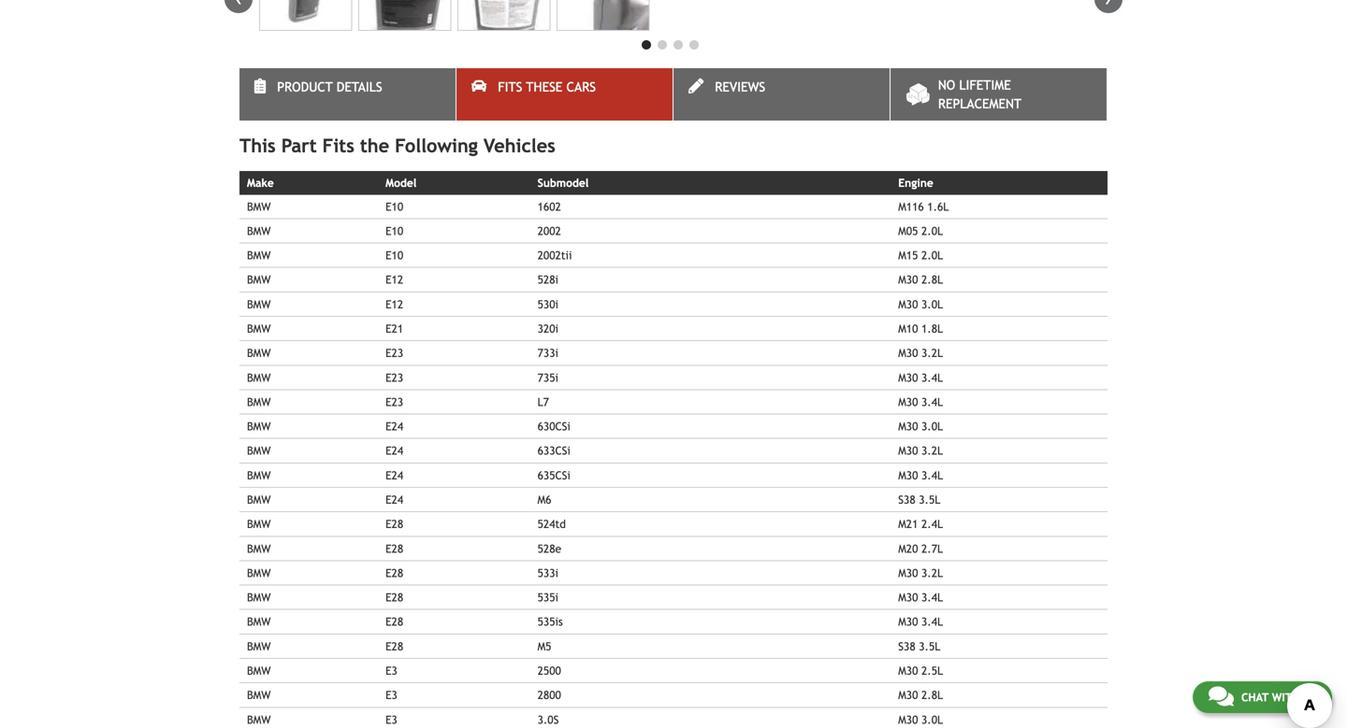 Task type: vqa. For each thing, say whether or not it's contained in the screenshot.
THE 3.0S
yes



Task type: locate. For each thing, give the bounding box(es) containing it.
m30 3.2l up m21 2.4l
[[899, 445, 943, 458]]

2 e24 from the top
[[386, 445, 403, 458]]

3 3.0l from the top
[[922, 714, 943, 727]]

3.4l for 535i
[[922, 591, 943, 604]]

1 vertical spatial 3.2l
[[922, 445, 943, 458]]

2 m30 3.4l from the top
[[899, 396, 943, 409]]

11 m30 from the top
[[899, 616, 918, 629]]

2 2.8l from the top
[[922, 689, 943, 702]]

14 m30 from the top
[[899, 714, 918, 727]]

3.2l for 633csi
[[922, 445, 943, 458]]

10 m30 from the top
[[899, 591, 918, 604]]

0 vertical spatial m30 2.8l
[[899, 273, 943, 287]]

3.5l for m6
[[919, 494, 941, 507]]

m30 for 630csi
[[899, 420, 918, 433]]

e24
[[386, 420, 403, 433], [386, 445, 403, 458], [386, 469, 403, 482], [386, 494, 403, 507]]

2.8l down m15 2.0l
[[922, 273, 943, 287]]

s38 up m21
[[899, 494, 916, 507]]

2 3.2l from the top
[[922, 445, 943, 458]]

4 e24 from the top
[[386, 494, 403, 507]]

0 horizontal spatial fits
[[322, 135, 354, 157]]

bmw for 2002
[[247, 225, 271, 238]]

m30 2.8l down m15 2.0l
[[899, 273, 943, 287]]

m30 3.2l down m20 2.7l
[[899, 567, 943, 580]]

1 vertical spatial 3.0l
[[922, 420, 943, 433]]

1 vertical spatial e10
[[386, 225, 403, 238]]

2.0l for m05 2.0l
[[922, 225, 943, 238]]

2 vertical spatial 3.0l
[[922, 714, 943, 727]]

0 vertical spatial 2.8l
[[922, 273, 943, 287]]

3.0s
[[538, 714, 559, 727]]

2.0l right m05
[[922, 225, 943, 238]]

0 vertical spatial e12
[[386, 273, 403, 287]]

10 bmw from the top
[[247, 420, 271, 433]]

e24 for 633csi
[[386, 445, 403, 458]]

2.0l for m15 2.0l
[[922, 249, 943, 262]]

2 m30 2.8l from the top
[[899, 689, 943, 702]]

2.5l
[[922, 665, 943, 678]]

2 e3 from the top
[[386, 689, 398, 702]]

vehicles
[[484, 135, 556, 157]]

0 vertical spatial 2.0l
[[922, 225, 943, 238]]

1 2.0l from the top
[[922, 225, 943, 238]]

m30 for 2500
[[899, 665, 918, 678]]

3.4l for l7
[[922, 396, 943, 409]]

11 bmw from the top
[[247, 445, 271, 458]]

2 3.0l from the top
[[922, 420, 943, 433]]

s38
[[899, 494, 916, 507], [899, 640, 916, 653]]

4 3.4l from the top
[[922, 591, 943, 604]]

1 3.2l from the top
[[922, 347, 943, 360]]

6 m30 from the top
[[899, 420, 918, 433]]

3.2l
[[922, 347, 943, 360], [922, 445, 943, 458], [922, 567, 943, 580]]

1 vertical spatial 3.5l
[[919, 640, 941, 653]]

2 vertical spatial e23
[[386, 396, 403, 409]]

1 e3 from the top
[[386, 665, 398, 678]]

1 e10 from the top
[[386, 200, 403, 213]]

12 m30 from the top
[[899, 665, 918, 678]]

bmw for 3.0s
[[247, 714, 271, 727]]

2 e28 from the top
[[386, 542, 403, 556]]

2 bmw from the top
[[247, 225, 271, 238]]

0 vertical spatial e3
[[386, 665, 398, 678]]

s38 3.5l for m5
[[899, 640, 941, 653]]

2 m30 from the top
[[899, 298, 918, 311]]

15 bmw from the top
[[247, 542, 271, 556]]

no lifetime replacement
[[938, 78, 1022, 112]]

1 vertical spatial s38
[[899, 640, 916, 653]]

3.5l up 2.5l on the bottom right
[[919, 640, 941, 653]]

bmw for 1602
[[247, 200, 271, 213]]

1 m30 3.2l from the top
[[899, 347, 943, 360]]

e10 for 2002
[[386, 225, 403, 238]]

3.2l down 1.8l
[[922, 347, 943, 360]]

1 e12 from the top
[[386, 273, 403, 287]]

4 m30 3.4l from the top
[[899, 591, 943, 604]]

bmw for 524td
[[247, 518, 271, 531]]

535is
[[538, 616, 563, 629]]

bmw for m6
[[247, 494, 271, 507]]

s38 3.5l
[[899, 494, 941, 507], [899, 640, 941, 653]]

m30 2.8l
[[899, 273, 943, 287], [899, 689, 943, 702]]

1 bmw from the top
[[247, 200, 271, 213]]

1 vertical spatial 2.8l
[[922, 689, 943, 702]]

1 s38 from the top
[[899, 494, 916, 507]]

bmw for 530i
[[247, 298, 271, 311]]

2 m30 3.0l from the top
[[899, 420, 943, 433]]

1 3.5l from the top
[[919, 494, 941, 507]]

no lifetime replacement link
[[891, 68, 1107, 121]]

1 m30 2.8l from the top
[[899, 273, 943, 287]]

es#196290 - 82141467704 - bmw coolant / antifreeze - 1 gallon - 100% strength - dilute to a 50:50 ratio with distilled water - genuine bmw - bmw image up details
[[358, 0, 451, 31]]

m116
[[899, 200, 924, 213]]

submodel
[[538, 177, 589, 190]]

2.8l down 2.5l on the bottom right
[[922, 689, 943, 702]]

bmw for m5
[[247, 640, 271, 653]]

m30 3.4l
[[899, 371, 943, 384], [899, 396, 943, 409], [899, 469, 943, 482], [899, 591, 943, 604], [899, 616, 943, 629]]

3 e23 from the top
[[386, 396, 403, 409]]

s38 3.5l up m30 2.5l
[[899, 640, 941, 653]]

s38 for m5
[[899, 640, 916, 653]]

2 s38 3.5l from the top
[[899, 640, 941, 653]]

e21
[[386, 322, 403, 335]]

0 vertical spatial 3.0l
[[922, 298, 943, 311]]

9 bmw from the top
[[247, 396, 271, 409]]

e12 for 530i
[[386, 298, 403, 311]]

5 3.4l from the top
[[922, 616, 943, 629]]

es#196290 - 82141467704 - bmw coolant / antifreeze - 1 gallon - 100% strength - dilute to a 50:50 ratio with distilled water - genuine bmw - bmw image up cars
[[557, 0, 650, 31]]

2 vertical spatial e3
[[386, 714, 398, 727]]

3.0l for 630csi
[[922, 420, 943, 433]]

2.8l
[[922, 273, 943, 287], [922, 689, 943, 702]]

es#196290 - 82141467704 - bmw coolant / antifreeze - 1 gallon - 100% strength - dilute to a 50:50 ratio with distilled water - genuine bmw - bmw image up product
[[259, 0, 352, 31]]

details
[[337, 80, 382, 95]]

1 vertical spatial e12
[[386, 298, 403, 311]]

m30 3.4l for 535is
[[899, 616, 943, 629]]

2 3.5l from the top
[[919, 640, 941, 653]]

16 bmw from the top
[[247, 567, 271, 580]]

1 3.0l from the top
[[922, 298, 943, 311]]

1 m30 3.4l from the top
[[899, 371, 943, 384]]

3 m30 3.4l from the top
[[899, 469, 943, 482]]

7 m30 from the top
[[899, 445, 918, 458]]

2.8l for 528i
[[922, 273, 943, 287]]

m30 3.2l down m10 1.8l
[[899, 347, 943, 360]]

2 3.4l from the top
[[922, 396, 943, 409]]

1 e24 from the top
[[386, 420, 403, 433]]

fits left these
[[498, 80, 522, 95]]

0 vertical spatial fits
[[498, 80, 522, 95]]

m30 for 635csi
[[899, 469, 918, 482]]

e10
[[386, 200, 403, 213], [386, 225, 403, 238], [386, 249, 403, 262]]

comments image
[[1209, 686, 1234, 708]]

1 vertical spatial fits
[[322, 135, 354, 157]]

model
[[386, 177, 417, 190]]

e28
[[386, 518, 403, 531], [386, 542, 403, 556], [386, 567, 403, 580], [386, 591, 403, 604], [386, 616, 403, 629], [386, 640, 403, 653]]

4 bmw from the top
[[247, 273, 271, 287]]

528e
[[538, 542, 561, 556]]

3 e3 from the top
[[386, 714, 398, 727]]

2 2.0l from the top
[[922, 249, 943, 262]]

7 bmw from the top
[[247, 347, 271, 360]]

3 m30 3.0l from the top
[[899, 714, 943, 727]]

0 vertical spatial e23
[[386, 347, 403, 360]]

m30 for l7
[[899, 396, 918, 409]]

3.4l for 735i
[[922, 371, 943, 384]]

3 3.4l from the top
[[922, 469, 943, 482]]

0 vertical spatial m30 3.0l
[[899, 298, 943, 311]]

4 e28 from the top
[[386, 591, 403, 604]]

3 3.2l from the top
[[922, 567, 943, 580]]

1 horizontal spatial fits
[[498, 80, 522, 95]]

this part fits the following vehicles
[[240, 135, 556, 157]]

8 bmw from the top
[[247, 371, 271, 384]]

bmw for 735i
[[247, 371, 271, 384]]

5 e28 from the top
[[386, 616, 403, 629]]

chat with us link
[[1193, 682, 1332, 714]]

524td
[[538, 518, 566, 531]]

6 bmw from the top
[[247, 322, 271, 335]]

3 e28 from the top
[[386, 567, 403, 580]]

13 m30 from the top
[[899, 689, 918, 702]]

e28 for 528e
[[386, 542, 403, 556]]

12 bmw from the top
[[247, 469, 271, 482]]

fits inside "fits these cars" "link"
[[498, 80, 522, 95]]

9 m30 from the top
[[899, 567, 918, 580]]

0 vertical spatial m30 3.2l
[[899, 347, 943, 360]]

1 vertical spatial e23
[[386, 371, 403, 384]]

us
[[1303, 691, 1316, 705]]

2 vertical spatial m30 3.2l
[[899, 567, 943, 580]]

3.4l for 535is
[[922, 616, 943, 629]]

m30
[[899, 273, 918, 287], [899, 298, 918, 311], [899, 347, 918, 360], [899, 371, 918, 384], [899, 396, 918, 409], [899, 420, 918, 433], [899, 445, 918, 458], [899, 469, 918, 482], [899, 567, 918, 580], [899, 591, 918, 604], [899, 616, 918, 629], [899, 665, 918, 678], [899, 689, 918, 702], [899, 714, 918, 727]]

m30 for 535is
[[899, 616, 918, 629]]

bmw
[[247, 200, 271, 213], [247, 225, 271, 238], [247, 249, 271, 262], [247, 273, 271, 287], [247, 298, 271, 311], [247, 322, 271, 335], [247, 347, 271, 360], [247, 371, 271, 384], [247, 396, 271, 409], [247, 420, 271, 433], [247, 445, 271, 458], [247, 469, 271, 482], [247, 494, 271, 507], [247, 518, 271, 531], [247, 542, 271, 556], [247, 567, 271, 580], [247, 591, 271, 604], [247, 616, 271, 629], [247, 640, 271, 653], [247, 665, 271, 678], [247, 689, 271, 702], [247, 714, 271, 727]]

2 s38 from the top
[[899, 640, 916, 653]]

1 vertical spatial s38 3.5l
[[899, 640, 941, 653]]

m30 2.8l down m30 2.5l
[[899, 689, 943, 702]]

3 e10 from the top
[[386, 249, 403, 262]]

these
[[526, 80, 563, 95]]

8 m30 from the top
[[899, 469, 918, 482]]

2.0l
[[922, 225, 943, 238], [922, 249, 943, 262]]

320i
[[538, 322, 559, 335]]

e12
[[386, 273, 403, 287], [386, 298, 403, 311]]

3.2l down 2.7l
[[922, 567, 943, 580]]

1 m30 3.0l from the top
[[899, 298, 943, 311]]

fits
[[498, 80, 522, 95], [322, 135, 354, 157]]

22 bmw from the top
[[247, 714, 271, 727]]

3.5l
[[919, 494, 941, 507], [919, 640, 941, 653]]

e23
[[386, 347, 403, 360], [386, 371, 403, 384], [386, 396, 403, 409]]

0 vertical spatial 3.5l
[[919, 494, 941, 507]]

2 vertical spatial 3.2l
[[922, 567, 943, 580]]

3.5l up "2.4l"
[[919, 494, 941, 507]]

3 e24 from the top
[[386, 469, 403, 482]]

s38 up m30 2.5l
[[899, 640, 916, 653]]

14 bmw from the top
[[247, 518, 271, 531]]

1 vertical spatial m30 3.0l
[[899, 420, 943, 433]]

1 3.4l from the top
[[922, 371, 943, 384]]

3.2l up "2.4l"
[[922, 445, 943, 458]]

bmw for 535is
[[247, 616, 271, 629]]

m30 for 733i
[[899, 347, 918, 360]]

17 bmw from the top
[[247, 591, 271, 604]]

the
[[360, 135, 389, 157]]

chat with us
[[1242, 691, 1316, 705]]

5 m30 from the top
[[899, 396, 918, 409]]

530i
[[538, 298, 559, 311]]

0 vertical spatial s38
[[899, 494, 916, 507]]

e28 for 533i
[[386, 567, 403, 580]]

2 e12 from the top
[[386, 298, 403, 311]]

3 m30 from the top
[[899, 347, 918, 360]]

m30 3.2l for 633csi
[[899, 445, 943, 458]]

e28 for 524td
[[386, 518, 403, 531]]

21 bmw from the top
[[247, 689, 271, 702]]

3 m30 3.2l from the top
[[899, 567, 943, 580]]

bmw for 2800
[[247, 689, 271, 702]]

3.2l for 733i
[[922, 347, 943, 360]]

fits left the
[[322, 135, 354, 157]]

2 e10 from the top
[[386, 225, 403, 238]]

e23 for 733i
[[386, 347, 403, 360]]

s38 3.5l up m21 2.4l
[[899, 494, 941, 507]]

bmw for 2500
[[247, 665, 271, 678]]

1 e23 from the top
[[386, 347, 403, 360]]

bmw for 630csi
[[247, 420, 271, 433]]

635csi
[[538, 469, 571, 482]]

e23 for l7
[[386, 396, 403, 409]]

5 bmw from the top
[[247, 298, 271, 311]]

3.4l for 635csi
[[922, 469, 943, 482]]

2 vertical spatial m30 3.0l
[[899, 714, 943, 727]]

2.0l right m15
[[922, 249, 943, 262]]

m30 3.2l for 733i
[[899, 347, 943, 360]]

m10 1.8l
[[899, 322, 943, 335]]

1 vertical spatial 2.0l
[[922, 249, 943, 262]]

es#196290 - 82141467704 - bmw coolant / antifreeze - 1 gallon - 100% strength - dilute to a 50:50 ratio with distilled water - genuine bmw - bmw image
[[259, 0, 352, 31], [358, 0, 451, 31], [458, 0, 550, 31], [557, 0, 650, 31]]

2 m30 3.2l from the top
[[899, 445, 943, 458]]

18 bmw from the top
[[247, 616, 271, 629]]

20 bmw from the top
[[247, 665, 271, 678]]

3.0l
[[922, 298, 943, 311], [922, 420, 943, 433], [922, 714, 943, 727]]

e3 for 2800
[[386, 689, 398, 702]]

533i
[[538, 567, 559, 580]]

m30 2.5l
[[899, 665, 943, 678]]

1 e28 from the top
[[386, 518, 403, 531]]

e24 for m6
[[386, 494, 403, 507]]

4 es#196290 - 82141467704 - bmw coolant / antifreeze - 1 gallon - 100% strength - dilute to a 50:50 ratio with distilled water - genuine bmw - bmw image from the left
[[557, 0, 650, 31]]

es#196290 - 82141467704 - bmw coolant / antifreeze - 1 gallon - 100% strength - dilute to a 50:50 ratio with distilled water - genuine bmw - bmw image up these
[[458, 0, 550, 31]]

1 s38 3.5l from the top
[[899, 494, 941, 507]]

5 m30 3.4l from the top
[[899, 616, 943, 629]]

m30 for 633csi
[[899, 445, 918, 458]]

0 vertical spatial 3.2l
[[922, 347, 943, 360]]

0 vertical spatial e10
[[386, 200, 403, 213]]

m116 1.6l
[[899, 200, 949, 213]]

1 m30 from the top
[[899, 273, 918, 287]]

6 e28 from the top
[[386, 640, 403, 653]]

13 bmw from the top
[[247, 494, 271, 507]]

1 vertical spatial m30 2.8l
[[899, 689, 943, 702]]

4 m30 from the top
[[899, 371, 918, 384]]

19 bmw from the top
[[247, 640, 271, 653]]

735i
[[538, 371, 559, 384]]

bmw for 633csi
[[247, 445, 271, 458]]

1 vertical spatial e3
[[386, 689, 398, 702]]

1 vertical spatial m30 3.2l
[[899, 445, 943, 458]]

m30 3.0l
[[899, 298, 943, 311], [899, 420, 943, 433], [899, 714, 943, 727]]

3 bmw from the top
[[247, 249, 271, 262]]

e23 for 735i
[[386, 371, 403, 384]]

0 vertical spatial s38 3.5l
[[899, 494, 941, 507]]

1 2.8l from the top
[[922, 273, 943, 287]]

3.4l
[[922, 371, 943, 384], [922, 396, 943, 409], [922, 469, 943, 482], [922, 591, 943, 604], [922, 616, 943, 629]]

make
[[247, 177, 274, 190]]

e3
[[386, 665, 398, 678], [386, 689, 398, 702], [386, 714, 398, 727]]

m30 3.2l
[[899, 347, 943, 360], [899, 445, 943, 458], [899, 567, 943, 580]]

2 e23 from the top
[[386, 371, 403, 384]]

3 es#196290 - 82141467704 - bmw coolant / antifreeze - 1 gallon - 100% strength - dilute to a 50:50 ratio with distilled water - genuine bmw - bmw image from the left
[[458, 0, 550, 31]]

2 vertical spatial e10
[[386, 249, 403, 262]]



Task type: describe. For each thing, give the bounding box(es) containing it.
replacement
[[938, 97, 1022, 112]]

e10 for 1602
[[386, 200, 403, 213]]

m30 2.8l for 528i
[[899, 273, 943, 287]]

bmw for 535i
[[247, 591, 271, 604]]

e3 for 2500
[[386, 665, 398, 678]]

3.5l for m5
[[919, 640, 941, 653]]

no
[[938, 78, 956, 93]]

m30 for 533i
[[899, 567, 918, 580]]

s38 for m6
[[899, 494, 916, 507]]

bmw for 528i
[[247, 273, 271, 287]]

m21
[[899, 518, 918, 531]]

m05 2.0l
[[899, 225, 943, 238]]

lifetime
[[959, 78, 1011, 93]]

535i
[[538, 591, 559, 604]]

product
[[277, 80, 333, 95]]

m15
[[899, 249, 918, 262]]

m21 2.4l
[[899, 518, 943, 531]]

m30 3.4l for 535i
[[899, 591, 943, 604]]

e28 for 535i
[[386, 591, 403, 604]]

m30 for 535i
[[899, 591, 918, 604]]

m20
[[899, 542, 918, 556]]

fits these cars
[[498, 80, 596, 95]]

m30 3.0l for 630csi
[[899, 420, 943, 433]]

m30 3.2l for 533i
[[899, 567, 943, 580]]

m30 3.0l for 3.0s
[[899, 714, 943, 727]]

product details link
[[240, 68, 456, 121]]

2002
[[538, 225, 561, 238]]

1 es#196290 - 82141467704 - bmw coolant / antifreeze - 1 gallon - 100% strength - dilute to a 50:50 ratio with distilled water - genuine bmw - bmw image from the left
[[259, 0, 352, 31]]

m05
[[899, 225, 918, 238]]

bmw for 2002tii
[[247, 249, 271, 262]]

2.7l
[[922, 542, 943, 556]]

e3 for 3.0s
[[386, 714, 398, 727]]

e10 for 2002tii
[[386, 249, 403, 262]]

s38 3.5l for m6
[[899, 494, 941, 507]]

1.8l
[[922, 322, 943, 335]]

bmw for 635csi
[[247, 469, 271, 482]]

3.0l for 3.0s
[[922, 714, 943, 727]]

bmw for l7
[[247, 396, 271, 409]]

e24 for 630csi
[[386, 420, 403, 433]]

2.4l
[[922, 518, 943, 531]]

fits these cars link
[[457, 68, 673, 121]]

m30 for 735i
[[899, 371, 918, 384]]

bmw for 733i
[[247, 347, 271, 360]]

m6
[[538, 494, 551, 507]]

chat
[[1242, 691, 1269, 705]]

m30 for 528i
[[899, 273, 918, 287]]

this
[[240, 135, 276, 157]]

m30 for 2800
[[899, 689, 918, 702]]

m30 3.4l for l7
[[899, 396, 943, 409]]

m30 3.4l for 735i
[[899, 371, 943, 384]]

1602
[[538, 200, 561, 213]]

following
[[395, 135, 478, 157]]

with
[[1272, 691, 1300, 705]]

633csi
[[538, 445, 571, 458]]

1.6l
[[928, 200, 949, 213]]

m5
[[538, 640, 551, 653]]

e28 for m5
[[386, 640, 403, 653]]

e24 for 635csi
[[386, 469, 403, 482]]

2002tii
[[538, 249, 572, 262]]

2.8l for 2800
[[922, 689, 943, 702]]

m30 3.4l for 635csi
[[899, 469, 943, 482]]

m30 for 3.0s
[[899, 714, 918, 727]]

733i
[[538, 347, 559, 360]]

m20 2.7l
[[899, 542, 943, 556]]

bmw for 320i
[[247, 322, 271, 335]]

m30 2.8l for 2800
[[899, 689, 943, 702]]

reviews link
[[674, 68, 890, 121]]

m10
[[899, 322, 918, 335]]

e28 for 535is
[[386, 616, 403, 629]]

m30 3.0l for 530i
[[899, 298, 943, 311]]

630csi
[[538, 420, 571, 433]]

2500
[[538, 665, 561, 678]]

3.0l for 530i
[[922, 298, 943, 311]]

bmw for 528e
[[247, 542, 271, 556]]

engine
[[899, 177, 934, 190]]

reviews
[[715, 80, 766, 95]]

cars
[[567, 80, 596, 95]]

m15 2.0l
[[899, 249, 943, 262]]

product details
[[277, 80, 382, 95]]

2 es#196290 - 82141467704 - bmw coolant / antifreeze - 1 gallon - 100% strength - dilute to a 50:50 ratio with distilled water - genuine bmw - bmw image from the left
[[358, 0, 451, 31]]

528i
[[538, 273, 559, 287]]

m30 for 530i
[[899, 298, 918, 311]]

e12 for 528i
[[386, 273, 403, 287]]

2800
[[538, 689, 561, 702]]

bmw for 533i
[[247, 567, 271, 580]]

l7
[[538, 396, 549, 409]]

3.2l for 533i
[[922, 567, 943, 580]]

part
[[281, 135, 317, 157]]



